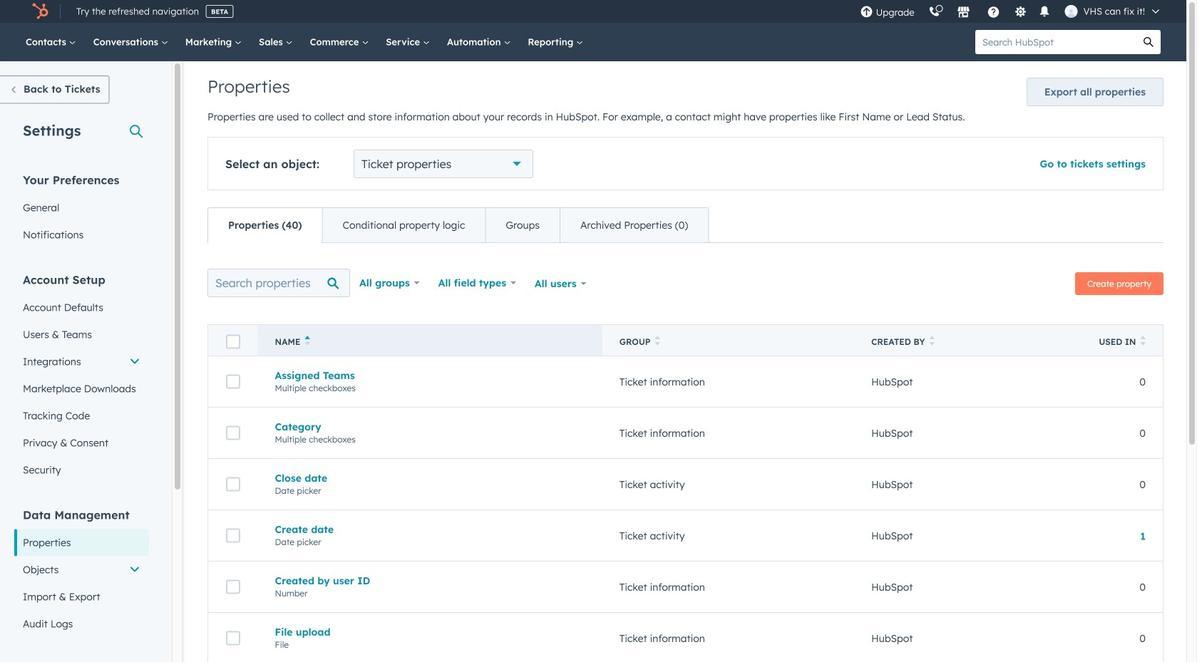 Task type: vqa. For each thing, say whether or not it's contained in the screenshot.
tab panel
yes



Task type: locate. For each thing, give the bounding box(es) containing it.
data management element
[[14, 507, 149, 638]]

press to sort. element
[[655, 336, 660, 348], [929, 336, 935, 348], [1141, 336, 1146, 348]]

0 horizontal spatial press to sort. image
[[929, 336, 935, 346]]

Search HubSpot search field
[[976, 30, 1137, 54]]

tab list
[[208, 208, 709, 243]]

2 horizontal spatial press to sort. element
[[1141, 336, 1146, 348]]

press to sort. image
[[655, 336, 660, 346]]

3 press to sort. element from the left
[[1141, 336, 1146, 348]]

1 horizontal spatial press to sort. image
[[1141, 336, 1146, 346]]

menu
[[853, 0, 1169, 23]]

press to sort. image
[[929, 336, 935, 346], [1141, 336, 1146, 346]]

2 press to sort. image from the left
[[1141, 336, 1146, 346]]

0 horizontal spatial press to sort. element
[[655, 336, 660, 348]]

tab panel
[[208, 242, 1164, 662]]

ascending sort. press to sort descending. image
[[305, 336, 310, 346]]

1 horizontal spatial press to sort. element
[[929, 336, 935, 348]]



Task type: describe. For each thing, give the bounding box(es) containing it.
account setup element
[[14, 272, 149, 484]]

2 press to sort. element from the left
[[929, 336, 935, 348]]

terry turtle image
[[1065, 5, 1078, 18]]

ascending sort. press to sort descending. element
[[305, 336, 310, 348]]

marketplaces image
[[957, 6, 970, 19]]

your preferences element
[[14, 172, 149, 249]]

1 press to sort. element from the left
[[655, 336, 660, 348]]

Search search field
[[208, 269, 350, 297]]

1 press to sort. image from the left
[[929, 336, 935, 346]]



